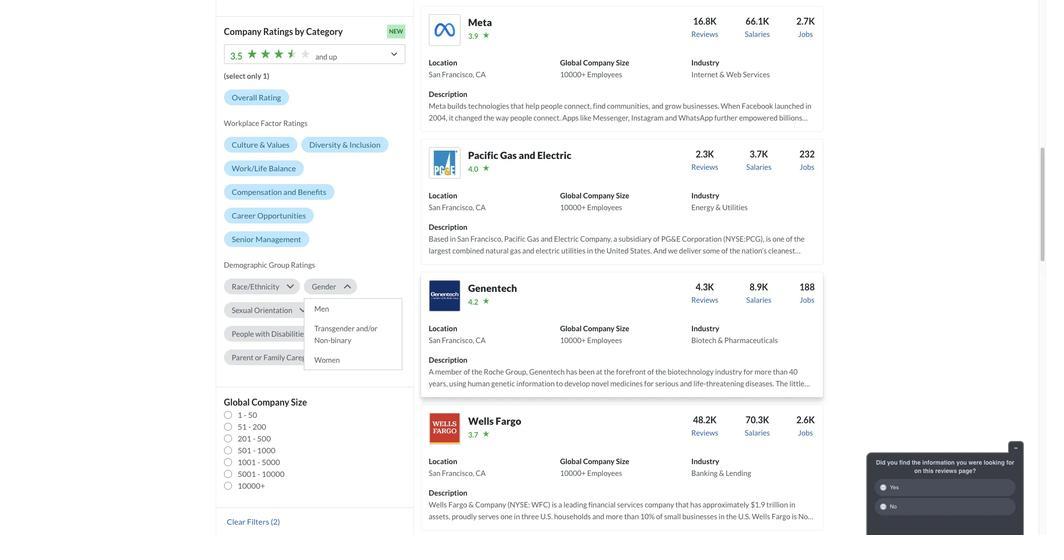 Task type: describe. For each thing, give the bounding box(es) containing it.
people
[[232, 330, 254, 339]]

sexual
[[232, 306, 253, 315]]

size for pacific gas and electric
[[616, 191, 630, 200]]

social
[[560, 137, 578, 146]]

1 vertical spatial like
[[719, 125, 730, 134]]

3.7
[[468, 431, 479, 440]]

4.3k
[[696, 282, 715, 293]]

location san francisco, ca for pacific gas and electric
[[429, 191, 486, 212]]

parent or family caregiver
[[232, 353, 318, 362]]

instagram
[[631, 113, 664, 122]]

san for wells fargo
[[429, 469, 441, 478]]

whatsapp
[[679, 113, 713, 122]]

culture & values
[[232, 140, 290, 149]]

next
[[505, 137, 519, 146]]

& for meta
[[720, 70, 725, 79]]

beyond
[[556, 125, 580, 134]]

connect.
[[534, 113, 561, 122]]

global company size 10000+ employees for wells fargo
[[560, 457, 630, 478]]

8.9k salaries
[[747, 282, 772, 304]]

the up to
[[454, 125, 464, 134]]

or
[[255, 353, 262, 362]]

rating
[[259, 93, 281, 102]]

jobs for meta
[[799, 30, 813, 38]]

jobs for wells fargo
[[799, 429, 813, 438]]

industry for wells fargo
[[692, 457, 720, 466]]

information
[[923, 460, 955, 467]]

location san francisco, ca for wells fargo
[[429, 457, 486, 478]]

- for 51
[[248, 422, 251, 432]]

compensation and benefits button
[[224, 184, 334, 200]]

toward
[[619, 125, 642, 134]]

- for 5001
[[258, 470, 260, 479]]

industry for meta
[[692, 58, 720, 67]]

virtual
[[783, 125, 804, 134]]

world.
[[466, 125, 486, 134]]

0 vertical spatial ratings
[[263, 26, 293, 37]]

ca for genentech
[[476, 336, 486, 345]]

now,
[[488, 125, 504, 134]]

1 horizontal spatial meta
[[468, 16, 492, 28]]

1001 - 5000
[[238, 458, 280, 467]]

1 vertical spatial people
[[510, 113, 532, 122]]

looking
[[984, 460, 1005, 467]]

by
[[295, 26, 305, 37]]

201
[[238, 434, 251, 443]]

500
[[257, 434, 271, 443]]

ca for meta
[[476, 70, 486, 79]]

188
[[800, 282, 815, 293]]

company for genentech
[[583, 324, 615, 333]]

global for pacific gas and electric
[[560, 191, 582, 200]]

10000
[[262, 470, 285, 479]]

parent
[[232, 353, 254, 362]]

3.5
[[230, 51, 243, 62]]

did
[[877, 460, 886, 467]]

- for 201
[[253, 434, 256, 443]]

0 vertical spatial like
[[580, 113, 592, 122]]

demographic group ratings
[[224, 261, 315, 270]]

3.7k salaries
[[747, 149, 772, 171]]

10000+ for genentech
[[560, 336, 586, 345]]

people with disabilities
[[232, 330, 307, 339]]

2 you from the left
[[957, 460, 968, 467]]

disabilities
[[271, 330, 307, 339]]

it
[[449, 113, 454, 122]]

201 - 500
[[238, 434, 271, 443]]

& for pacific gas and electric
[[716, 203, 721, 212]]

values
[[267, 140, 290, 149]]

66.1k
[[746, 16, 770, 27]]

reviews for wells fargo
[[692, 429, 719, 438]]

industry banking & lending
[[692, 457, 752, 478]]

2 vertical spatial meta
[[506, 125, 523, 134]]

2.6k jobs
[[797, 415, 815, 438]]

did you find the information you were looking for on this reviews page?
[[877, 460, 1015, 475]]

industry energy & utilities
[[692, 191, 748, 212]]

reviews
[[936, 468, 958, 475]]

clear
[[227, 517, 246, 527]]

employees for meta
[[588, 70, 623, 79]]

salaries for meta
[[745, 30, 770, 38]]

experiences
[[678, 125, 717, 134]]

biotech
[[692, 336, 717, 345]]

and up instagram
[[652, 101, 664, 110]]

description for pacific gas and electric
[[429, 223, 468, 232]]

& left inclusion
[[343, 140, 348, 149]]

70.3k
[[746, 415, 770, 426]]

2d
[[581, 125, 591, 134]]

industry for pacific gas and electric
[[692, 191, 720, 200]]

fargo
[[496, 415, 522, 427]]

wells fargo
[[468, 415, 522, 427]]

48.2k reviews
[[692, 415, 719, 438]]

5001
[[238, 470, 256, 479]]

work/life balance button
[[224, 161, 304, 176]]

global company size 10000+ employees for genentech
[[560, 324, 630, 345]]

5000
[[262, 458, 280, 467]]

augmented
[[731, 125, 768, 134]]

2.7k jobs
[[797, 16, 815, 38]]

family
[[264, 353, 285, 362]]

company for pacific gas and electric
[[583, 191, 615, 200]]

- for 501
[[253, 446, 256, 455]]

2.3k
[[696, 149, 715, 160]]

size for wells fargo
[[616, 457, 630, 466]]

reviews for genentech
[[692, 296, 719, 304]]

(select
[[224, 71, 246, 80]]

overall
[[232, 93, 257, 102]]

1 horizontal spatial help
[[526, 101, 540, 110]]

0 horizontal spatial meta
[[429, 101, 446, 110]]

company for meta
[[583, 58, 615, 67]]

services
[[743, 70, 770, 79]]

location for genentech
[[429, 324, 458, 333]]

size for genentech
[[616, 324, 630, 333]]

and inside compensation and benefits button
[[284, 187, 296, 197]]

for
[[1007, 460, 1015, 467]]

0 horizontal spatial in
[[552, 137, 558, 146]]

50
[[248, 410, 257, 420]]

transgender
[[314, 324, 355, 333]]

& for genentech
[[718, 336, 723, 345]]

factor
[[261, 119, 282, 128]]

binary
[[331, 336, 352, 345]]

4.0
[[468, 165, 479, 173]]

188 jobs
[[800, 282, 815, 304]]

screens
[[593, 125, 617, 134]]

2.6k
[[797, 415, 815, 426]]

diversity & inclusion button
[[302, 137, 389, 153]]

diversity & inclusion
[[309, 140, 381, 149]]

culture & values button
[[224, 137, 298, 153]]

new
[[389, 28, 403, 35]]

reviews for pacific gas and electric
[[692, 163, 719, 171]]

san for meta
[[429, 70, 441, 79]]

francisco, for genentech
[[442, 336, 475, 345]]

66.1k salaries
[[745, 16, 770, 38]]

1 vertical spatial help
[[460, 137, 474, 146]]

2.7k
[[797, 16, 815, 27]]

launched
[[775, 101, 805, 110]]

francisco, for wells fargo
[[442, 469, 475, 478]]

0 vertical spatial people
[[541, 101, 563, 110]]



Task type: vqa. For each thing, say whether or not it's contained in the screenshot.


Task type: locate. For each thing, give the bounding box(es) containing it.
4 san from the top
[[429, 469, 441, 478]]

2 san from the top
[[429, 203, 441, 212]]

ratings right factor
[[283, 119, 308, 128]]

san
[[429, 70, 441, 79], [429, 203, 441, 212], [429, 336, 441, 345], [429, 469, 441, 478]]

- right 1
[[244, 410, 247, 420]]

balance
[[269, 164, 296, 173]]

1 horizontal spatial people
[[541, 101, 563, 110]]

work/life balance
[[232, 164, 296, 173]]

ca for pacific gas and electric
[[476, 203, 486, 212]]

ca down 4.2
[[476, 336, 486, 345]]

3 description from the top
[[429, 356, 468, 365]]

global for genentech
[[560, 324, 582, 333]]

location san francisco, ca down 4.2
[[429, 324, 486, 345]]

the down now,
[[493, 137, 503, 146]]

meta image
[[429, 14, 461, 46]]

- right 51
[[248, 422, 251, 432]]

51
[[238, 422, 247, 432]]

1 reviews from the top
[[692, 30, 719, 38]]

orientation
[[254, 306, 292, 315]]

salaries for pacific gas and electric
[[747, 163, 772, 171]]

2.3k reviews
[[692, 149, 719, 171]]

ca
[[476, 70, 486, 79], [476, 203, 486, 212], [476, 336, 486, 345], [476, 469, 486, 478]]

location down meta image
[[429, 58, 458, 67]]

global for meta
[[560, 58, 582, 67]]

you up page?
[[957, 460, 968, 467]]

jobs inside 2.7k jobs
[[799, 30, 813, 38]]

3 reviews from the top
[[692, 296, 719, 304]]

description for genentech
[[429, 356, 468, 365]]

location down "pacific gas and electric" image
[[429, 191, 458, 200]]

4 global company size 10000+ employees from the top
[[560, 457, 630, 478]]

location san francisco, ca for meta
[[429, 58, 486, 79]]

diversity
[[309, 140, 341, 149]]

2 francisco, from the top
[[442, 203, 475, 212]]

men
[[314, 304, 329, 313]]

overall rating
[[232, 93, 281, 102]]

san up 2004,
[[429, 70, 441, 79]]

& inside industry energy & utilities
[[716, 203, 721, 212]]

and up
[[316, 52, 337, 61]]

reviews for meta
[[692, 30, 719, 38]]

3 location from the top
[[429, 324, 458, 333]]

san down the genentech image
[[429, 336, 441, 345]]

ca down 4.0
[[476, 203, 486, 212]]

global company size 10000+ employees for meta
[[560, 58, 630, 79]]

- left 5000
[[258, 458, 260, 467]]

work/life
[[232, 164, 267, 173]]

1 industry from the top
[[692, 58, 720, 67]]

2 location from the top
[[429, 191, 458, 200]]

meta up next
[[506, 125, 523, 134]]

jobs for genentech
[[800, 296, 815, 304]]

3 employees from the top
[[588, 336, 623, 345]]

help right that
[[526, 101, 540, 110]]

you right did
[[888, 460, 898, 467]]

501
[[238, 446, 251, 455]]

francisco, for meta
[[442, 70, 475, 79]]

4 reviews from the top
[[692, 429, 719, 438]]

location san francisco, ca
[[429, 58, 486, 79], [429, 191, 486, 212], [429, 324, 486, 345], [429, 457, 486, 478]]

technology.
[[579, 137, 617, 146]]

4 location san francisco, ca from the top
[[429, 457, 486, 478]]

gender
[[312, 282, 336, 291]]

like down further
[[719, 125, 730, 134]]

and down grow on the right of the page
[[665, 113, 677, 122]]

size
[[616, 58, 630, 67], [616, 191, 630, 200], [616, 324, 630, 333], [291, 397, 307, 408], [616, 457, 630, 466]]

find inside the description meta builds technologies that help people connect, find communities, and grow businesses. when facebook launched in 2004, it changed the way people connect. apps like messenger, instagram and whatsapp further empowered billions around the world. now, meta is moving beyond 2d screens toward immersive experiences like augmented and virtual reality to help build the next evolution in social technology.
[[593, 101, 606, 110]]

francisco, down 3.7
[[442, 469, 475, 478]]

internet
[[692, 70, 719, 79]]

clear filters (2)
[[227, 517, 280, 527]]

1 employees from the top
[[588, 70, 623, 79]]

1 you from the left
[[888, 460, 898, 467]]

salaries for wells fargo
[[745, 429, 770, 438]]

location down wells fargo image
[[429, 457, 458, 466]]

description meta builds technologies that help people connect, find communities, and grow businesses. when facebook launched in 2004, it changed the way people connect. apps like messenger, instagram and whatsapp further empowered billions around the world. now, meta is moving beyond 2d screens toward immersive experiences like augmented and virtual reality to help build the next evolution in social technology.
[[429, 90, 812, 146]]

4 description from the top
[[429, 489, 468, 498]]

industry inside industry biotech & pharmaceuticals
[[692, 324, 720, 333]]

& right biotech at the right bottom of the page
[[718, 336, 723, 345]]

jobs down 2.6k
[[799, 429, 813, 438]]

1 vertical spatial in
[[552, 137, 558, 146]]

builds
[[448, 101, 467, 110]]

employees for genentech
[[588, 336, 623, 345]]

industry inside industry energy & utilities
[[692, 191, 720, 200]]

and left virtual
[[769, 125, 781, 134]]

billions
[[780, 113, 803, 122]]

reality
[[429, 137, 450, 146]]

4 employees from the top
[[588, 469, 623, 478]]

1 location from the top
[[429, 58, 458, 67]]

& left web
[[720, 70, 725, 79]]

way
[[496, 113, 509, 122]]

employees for pacific gas and electric
[[588, 203, 623, 212]]

find inside did you find the information you were looking for on this reviews page?
[[900, 460, 911, 467]]

jobs down 2.7k
[[799, 30, 813, 38]]

jobs
[[799, 30, 813, 38], [800, 163, 815, 171], [800, 296, 815, 304], [799, 429, 813, 438]]

0 vertical spatial find
[[593, 101, 606, 110]]

2 ca from the top
[[476, 203, 486, 212]]

salaries for genentech
[[747, 296, 772, 304]]

10000+
[[560, 70, 586, 79], [560, 203, 586, 212], [560, 336, 586, 345], [560, 469, 586, 478], [238, 481, 265, 491]]

- for 1001
[[258, 458, 260, 467]]

3 francisco, from the top
[[442, 336, 475, 345]]

management
[[256, 235, 301, 244]]

0 horizontal spatial like
[[580, 113, 592, 122]]

salaries down 3.7k
[[747, 163, 772, 171]]

0 vertical spatial in
[[806, 101, 812, 110]]

ca for wells fargo
[[476, 469, 486, 478]]

4.2
[[468, 298, 479, 306]]

3 san from the top
[[429, 336, 441, 345]]

1000
[[257, 446, 276, 455]]

0 horizontal spatial help
[[460, 137, 474, 146]]

industry inside industry banking & lending
[[692, 457, 720, 466]]

messenger,
[[593, 113, 630, 122]]

find right did
[[900, 460, 911, 467]]

find up the messenger,
[[593, 101, 606, 110]]

jobs down 188
[[800, 296, 815, 304]]

salaries down 66.1k
[[745, 30, 770, 38]]

reviews
[[692, 30, 719, 38], [692, 163, 719, 171], [692, 296, 719, 304], [692, 429, 719, 438]]

1 vertical spatial meta
[[429, 101, 446, 110]]

3 global company size 10000+ employees from the top
[[560, 324, 630, 345]]

salaries down 70.3k
[[745, 429, 770, 438]]

ca up technologies
[[476, 70, 486, 79]]

global for wells fargo
[[560, 457, 582, 466]]

company ratings by category
[[224, 26, 343, 37]]

salaries down '8.9k'
[[747, 296, 772, 304]]

1)
[[263, 71, 269, 80]]

4 francisco, from the top
[[442, 469, 475, 478]]

senior management button
[[224, 232, 309, 247]]

global company size 10000+ employees for pacific gas and electric
[[560, 191, 630, 212]]

genentech image
[[429, 280, 461, 312]]

3.9
[[468, 31, 479, 40]]

jobs for pacific gas and electric
[[800, 163, 815, 171]]

2 global company size 10000+ employees from the top
[[560, 191, 630, 212]]

francisco, for pacific gas and electric
[[442, 203, 475, 212]]

location san francisco, ca down 3.7
[[429, 457, 486, 478]]

4 industry from the top
[[692, 457, 720, 466]]

inclusion
[[350, 140, 381, 149]]

1 ca from the top
[[476, 70, 486, 79]]

the down technologies
[[484, 113, 495, 122]]

ratings left the by
[[263, 26, 293, 37]]

and left up
[[316, 52, 328, 61]]

jobs inside 232 jobs
[[800, 163, 815, 171]]

san for genentech
[[429, 336, 441, 345]]

0 horizontal spatial you
[[888, 460, 898, 467]]

utilities
[[723, 203, 748, 212]]

10000+ for wells fargo
[[560, 469, 586, 478]]

1 francisco, from the top
[[442, 70, 475, 79]]

industry biotech & pharmaceuticals
[[692, 324, 778, 345]]

ca down 3.7
[[476, 469, 486, 478]]

1 horizontal spatial like
[[719, 125, 730, 134]]

- right 201
[[253, 434, 256, 443]]

jobs inside '2.6k jobs'
[[799, 429, 813, 438]]

san down wells fargo image
[[429, 469, 441, 478]]

san for pacific gas and electric
[[429, 203, 441, 212]]

1 location san francisco, ca from the top
[[429, 58, 486, 79]]

& inside industry internet & web services
[[720, 70, 725, 79]]

2 industry from the top
[[692, 191, 720, 200]]

2 vertical spatial ratings
[[291, 261, 315, 270]]

pacific gas and electric image
[[429, 147, 461, 179]]

reviews down the 4.3k
[[692, 296, 719, 304]]

location san francisco, ca for genentech
[[429, 324, 486, 345]]

meta up 3.9
[[468, 16, 492, 28]]

4 ca from the top
[[476, 469, 486, 478]]

1 san from the top
[[429, 70, 441, 79]]

francisco, down 4.2
[[442, 336, 475, 345]]

industry internet & web services
[[692, 58, 770, 79]]

0 horizontal spatial find
[[593, 101, 606, 110]]

(2)
[[271, 517, 280, 527]]

-
[[244, 410, 247, 420], [248, 422, 251, 432], [253, 434, 256, 443], [253, 446, 256, 455], [258, 458, 260, 467], [258, 470, 260, 479]]

web
[[727, 70, 742, 79]]

1 description from the top
[[429, 90, 468, 99]]

(select only 1)
[[224, 71, 269, 80]]

2 location san francisco, ca from the top
[[429, 191, 486, 212]]

size for meta
[[616, 58, 630, 67]]

& inside industry biotech & pharmaceuticals
[[718, 336, 723, 345]]

industry for genentech
[[692, 324, 720, 333]]

& inside industry banking & lending
[[719, 469, 725, 478]]

demographic
[[224, 261, 267, 270]]

jobs down 232 on the right top
[[800, 163, 815, 171]]

description for wells fargo
[[429, 489, 468, 498]]

1 global company size 10000+ employees from the top
[[560, 58, 630, 79]]

description inside the description meta builds technologies that help people connect, find communities, and grow businesses. when facebook launched in 2004, it changed the way people connect. apps like messenger, instagram and whatsapp further empowered billions around the world. now, meta is moving beyond 2d screens toward immersive experiences like augmented and virtual reality to help build the next evolution in social technology.
[[429, 90, 468, 99]]

& for wells fargo
[[719, 469, 725, 478]]

& left the lending
[[719, 469, 725, 478]]

2 description from the top
[[429, 223, 468, 232]]

industry inside industry internet & web services
[[692, 58, 720, 67]]

employees
[[588, 70, 623, 79], [588, 203, 623, 212], [588, 336, 623, 345], [588, 469, 623, 478]]

location for wells fargo
[[429, 457, 458, 466]]

people up connect.
[[541, 101, 563, 110]]

ratings for group
[[291, 261, 315, 270]]

10000+ for pacific gas and electric
[[560, 203, 586, 212]]

0 vertical spatial meta
[[468, 16, 492, 28]]

1 - 50
[[238, 410, 257, 420]]

location down the genentech image
[[429, 324, 458, 333]]

reviews down 2.3k
[[692, 163, 719, 171]]

description
[[429, 90, 468, 99], [429, 223, 468, 232], [429, 356, 468, 365], [429, 489, 468, 498]]

3 ca from the top
[[476, 336, 486, 345]]

& right energy
[[716, 203, 721, 212]]

with
[[256, 330, 270, 339]]

pharmaceuticals
[[725, 336, 778, 345]]

& left values
[[260, 140, 265, 149]]

evolution
[[520, 137, 551, 146]]

2 employees from the top
[[588, 203, 623, 212]]

in right launched
[[806, 101, 812, 110]]

0 horizontal spatial people
[[510, 113, 532, 122]]

4 location from the top
[[429, 457, 458, 466]]

san down "pacific gas and electric" image
[[429, 203, 441, 212]]

ratings right 'group' on the left of page
[[291, 261, 315, 270]]

1 horizontal spatial in
[[806, 101, 812, 110]]

location san francisco, ca down 3.9
[[429, 58, 486, 79]]

up
[[329, 52, 337, 61]]

like up 2d
[[580, 113, 592, 122]]

2 reviews from the top
[[692, 163, 719, 171]]

232 jobs
[[800, 149, 815, 171]]

on
[[915, 468, 922, 475]]

1 vertical spatial ratings
[[283, 119, 308, 128]]

- right 501
[[253, 446, 256, 455]]

and down evolution
[[519, 149, 536, 161]]

location san francisco, ca down 4.0
[[429, 191, 486, 212]]

wells fargo image
[[429, 413, 461, 445]]

16.8k
[[693, 16, 717, 27]]

industry up energy
[[692, 191, 720, 200]]

3 industry from the top
[[692, 324, 720, 333]]

the inside did you find the information you were looking for on this reviews page?
[[912, 460, 921, 467]]

1
[[238, 410, 242, 420]]

1 horizontal spatial you
[[957, 460, 968, 467]]

francisco, down 4.0
[[442, 203, 475, 212]]

industry up banking
[[692, 457, 720, 466]]

company for wells fargo
[[583, 457, 615, 466]]

category
[[306, 26, 343, 37]]

you
[[888, 460, 898, 467], [957, 460, 968, 467]]

global
[[560, 58, 582, 67], [560, 191, 582, 200], [560, 324, 582, 333], [224, 397, 250, 408], [560, 457, 582, 466]]

pacific
[[468, 149, 499, 161]]

1 horizontal spatial find
[[900, 460, 911, 467]]

3 location san francisco, ca from the top
[[429, 324, 486, 345]]

501 - 1000
[[238, 446, 276, 455]]

industry up internet
[[692, 58, 720, 67]]

page?
[[959, 468, 977, 475]]

compensation and benefits
[[232, 187, 327, 197]]

the up 'on'
[[912, 460, 921, 467]]

2004,
[[429, 113, 448, 122]]

francisco, up builds
[[442, 70, 475, 79]]

ratings for factor
[[283, 119, 308, 128]]

10000+ for meta
[[560, 70, 586, 79]]

changed
[[455, 113, 482, 122]]

in left the social on the right top of the page
[[552, 137, 558, 146]]

industry up biotech at the right bottom of the page
[[692, 324, 720, 333]]

2 horizontal spatial meta
[[506, 125, 523, 134]]

and left benefits
[[284, 187, 296, 197]]

reviews down 48.2k
[[692, 429, 719, 438]]

global company size 10000+ employees
[[560, 58, 630, 79], [560, 191, 630, 212], [560, 324, 630, 345], [560, 457, 630, 478]]

senior
[[232, 235, 254, 244]]

employees for wells fargo
[[588, 469, 623, 478]]

location for pacific gas and electric
[[429, 191, 458, 200]]

meta up 2004,
[[429, 101, 446, 110]]

- for 1
[[244, 410, 247, 420]]

0 vertical spatial help
[[526, 101, 540, 110]]

help right to
[[460, 137, 474, 146]]

- down 1001 - 5000
[[258, 470, 260, 479]]

overall rating button
[[224, 90, 289, 105]]

jobs inside 188 jobs
[[800, 296, 815, 304]]

reviews down 16.8k
[[692, 30, 719, 38]]

people down that
[[510, 113, 532, 122]]

company
[[224, 26, 262, 37], [583, 58, 615, 67], [583, 191, 615, 200], [583, 324, 615, 333], [252, 397, 289, 408], [583, 457, 615, 466]]

ratings
[[263, 26, 293, 37], [283, 119, 308, 128], [291, 261, 315, 270]]

location for meta
[[429, 58, 458, 67]]

1 vertical spatial find
[[900, 460, 911, 467]]

build
[[475, 137, 491, 146]]

global company size
[[224, 397, 307, 408]]



